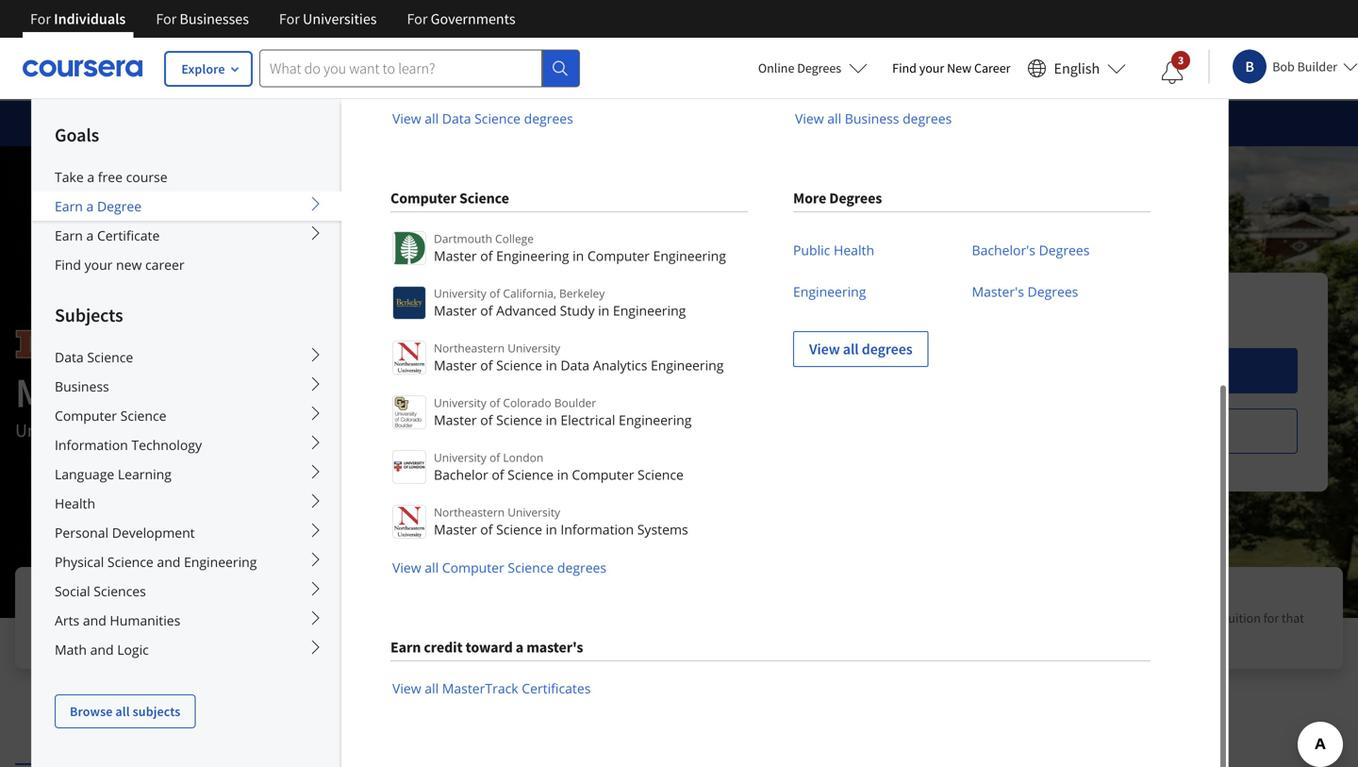 Task type: vqa. For each thing, say whether or not it's contained in the screenshot.
century
no



Task type: describe. For each thing, give the bounding box(es) containing it.
for businesses
[[156, 9, 249, 28]]

college inside master of business administration (imba) university of illinois gies college of business
[[209, 418, 266, 442]]

time
[[1072, 609, 1098, 626]]

view all data science degrees
[[392, 109, 573, 127]]

overview
[[38, 731, 97, 750]]

master's degrees
[[972, 283, 1079, 300]]

goals
[[55, 123, 99, 147]]

degrees inside computer science list
[[557, 559, 607, 576]]

view all computer science degrees
[[392, 559, 607, 576]]

all for mastertrack
[[425, 679, 439, 697]]

cohort
[[683, 114, 725, 133]]

b
[[1246, 57, 1255, 76]]

subjects
[[133, 703, 181, 720]]

study
[[560, 301, 595, 319]]

earn for earn a certificate
[[55, 226, 83, 244]]

application
[[988, 289, 1080, 313]]

universities
[[303, 9, 377, 28]]

illinois for diploma
[[198, 609, 235, 626]]

open.
[[781, 114, 817, 133]]

of inside dartmouth college master of engineering in computer engineering
[[480, 247, 493, 265]]

computer inside dropdown button
[[55, 407, 117, 425]]

boulder
[[555, 395, 596, 410]]

gies
[[172, 418, 205, 442]]

california,
[[503, 285, 557, 301]]

colorado
[[503, 395, 552, 410]]

all for degrees
[[843, 340, 859, 359]]

public health
[[793, 241, 875, 259]]

data inside northeastern university master of science in data analytics engineering
[[561, 356, 590, 374]]

more degrees list
[[793, 229, 1151, 367]]

or
[[1038, 315, 1050, 332]]

university of london bachelor of science in computer science
[[434, 450, 684, 484]]

course,
[[1159, 609, 1199, 626]]

university of california, berkeley logo image
[[392, 286, 426, 320]]

university of london logo image
[[392, 450, 426, 484]]

computer inside university of london bachelor of science in computer science
[[572, 466, 634, 484]]

all for computer
[[425, 559, 439, 576]]

2024
[[650, 114, 680, 133]]

science inside physical science and engineering dropdown button
[[107, 553, 154, 571]]

logic
[[117, 641, 149, 659]]

science inside computer science dropdown button
[[120, 407, 167, 425]]

course inside each time you take a course, pay tuition for that course only
[[1043, 628, 1080, 645]]

computer science list
[[391, 229, 748, 577]]

degree
[[97, 197, 142, 215]]

0 vertical spatial computer science
[[391, 189, 509, 208]]

in inside "university of california, berkeley master of advanced study in engineering"
[[598, 301, 610, 319]]

find your new career link
[[883, 57, 1020, 80]]

request
[[1052, 315, 1094, 332]]

take
[[55, 168, 84, 186]]

a for degree
[[86, 197, 94, 215]]

administration
[[351, 366, 615, 418]]

information technology
[[55, 436, 202, 454]]

view for view all business degrees
[[795, 109, 824, 127]]

diploma
[[135, 582, 202, 605]]

bob
[[1273, 58, 1295, 75]]

data science
[[55, 348, 133, 366]]

and for humanities
[[83, 611, 106, 629]]

certificate
[[97, 226, 160, 244]]

health inside dropdown button
[[55, 494, 95, 512]]

humanities
[[110, 611, 180, 629]]

0 vertical spatial for
[[549, 114, 567, 133]]

personal development button
[[32, 518, 342, 547]]

personal development
[[55, 524, 195, 542]]

language learning
[[55, 465, 172, 483]]

bachelor's degrees
[[972, 241, 1090, 259]]

northeastern university  logo image for master of science in data analytics engineering
[[392, 341, 426, 375]]

university of california, berkeley master of advanced study in engineering
[[434, 285, 686, 319]]

take a free course link
[[32, 162, 342, 192]]

for inside each time you take a course, pay tuition for that course only
[[1264, 609, 1279, 626]]

view all mastertrack certificates link
[[391, 679, 591, 697]]

degrees inside list
[[862, 340, 913, 359]]

view all data science degrees link
[[391, 109, 573, 127]]

coursera image
[[23, 53, 142, 83]]

view all business degrees
[[795, 109, 952, 127]]

engineering inside "university of california, berkeley master of advanced study in engineering"
[[613, 301, 686, 319]]

earn a certificate
[[55, 226, 160, 244]]

view all computer science degrees link
[[391, 559, 607, 576]]

language
[[55, 465, 114, 483]]

offered
[[45, 609, 86, 626]]

master of business administration (imba) university of illinois gies college of business
[[15, 366, 740, 442]]

online
[[758, 59, 795, 76]]

learning
[[118, 465, 172, 483]]

information.
[[1128, 315, 1197, 332]]

business button
[[32, 372, 342, 401]]

arts and humanities button
[[32, 606, 342, 635]]

development
[[112, 524, 195, 542]]

group containing goals
[[31, 0, 1229, 767]]

computer inside dartmouth college master of engineering in computer engineering
[[588, 247, 650, 265]]

university of illinois gies college of business logo image
[[15, 321, 193, 368]]

information inside popup button
[[55, 436, 128, 454]]

earn a certificate button
[[32, 221, 342, 250]]

your inside summer application deadline: april 4 start your application or request more information.
[[945, 315, 970, 332]]

math
[[55, 641, 87, 659]]

northeastern for master of science in data analytics engineering
[[434, 340, 505, 356]]

for for businesses
[[156, 9, 177, 28]]

science inside northeastern university master of science in information systems
[[496, 520, 542, 538]]

find for find your new career
[[55, 256, 81, 274]]

science inside northeastern university master of science in data analytics engineering
[[496, 356, 542, 374]]

0 horizontal spatial summer
[[593, 114, 647, 133]]

university inside "accredited diploma offered by the university of illinois urbana- champaign"
[[126, 609, 182, 626]]

now!
[[859, 114, 891, 133]]

more degrees
[[793, 189, 882, 208]]

technology
[[132, 436, 202, 454]]

governments
[[431, 9, 516, 28]]

accredited
[[45, 582, 131, 605]]

find your new career
[[893, 59, 1011, 76]]

24-
[[378, 582, 403, 605]]

in inside university of colorado boulder master of science in electrical engineering
[[546, 411, 557, 429]]

systems
[[638, 520, 688, 538]]

public
[[793, 241, 831, 259]]

a for certificate
[[86, 226, 94, 244]]

bob builder
[[1273, 58, 1338, 75]]

math and logic button
[[32, 635, 342, 664]]

explore button
[[165, 52, 252, 86]]

illinois for of
[[116, 418, 168, 442]]

master inside dartmouth college master of engineering in computer engineering
[[434, 247, 477, 265]]

science inside data science popup button
[[87, 348, 133, 366]]

course inside "link"
[[126, 168, 168, 186]]

of inside northeastern university master of science in data analytics engineering
[[480, 356, 493, 374]]

university inside university of london bachelor of science in computer science
[[434, 450, 487, 465]]

business inside dropdown button
[[55, 377, 109, 395]]

explore menu element
[[32, 99, 342, 728]]

credit
[[424, 638, 463, 657]]

science inside university of colorado boulder master of science in electrical engineering
[[496, 411, 542, 429]]

for universities
[[279, 9, 377, 28]]



Task type: locate. For each thing, give the bounding box(es) containing it.
view left mastertrack
[[392, 679, 421, 697]]

1 vertical spatial earn
[[55, 226, 83, 244]]

for left that
[[1264, 609, 1279, 626]]

all inside browse all subjects button
[[115, 703, 130, 720]]

a inside 'dropdown button'
[[86, 226, 94, 244]]

engineering
[[496, 247, 569, 265], [653, 247, 726, 265], [793, 283, 866, 300], [613, 301, 686, 319], [651, 356, 724, 374], [619, 411, 692, 429], [184, 553, 257, 571]]

summer up start
[[916, 289, 984, 313]]

view up '36'
[[392, 559, 421, 576]]

computer science inside dropdown button
[[55, 407, 167, 425]]

find inside find your new career link
[[893, 59, 917, 76]]

engineering inside northeastern university master of science in data analytics engineering
[[651, 356, 724, 374]]

data science button
[[32, 342, 342, 372]]

find inside find your new career link
[[55, 256, 81, 274]]

group
[[31, 0, 1229, 767]]

a right toward on the bottom left of page
[[516, 638, 524, 657]]

view for view all mastertrack certificates
[[392, 679, 421, 697]]

online degrees
[[758, 59, 842, 76]]

earn down take
[[55, 197, 83, 215]]

all down what do you want to learn? text field
[[425, 109, 439, 127]]

engineering inside physical science and engineering dropdown button
[[184, 553, 257, 571]]

degrees inside dropdown button
[[797, 59, 842, 76]]

1 vertical spatial find
[[55, 256, 81, 274]]

36
[[403, 582, 422, 605]]

for up what do you want to learn? text field
[[407, 9, 428, 28]]

now
[[751, 114, 778, 133]]

master inside university of colorado boulder master of science in electrical engineering
[[434, 411, 477, 429]]

northeastern university  logo image down university of london logo
[[392, 505, 426, 539]]

illinois inside "accredited diploma offered by the university of illinois urbana- champaign"
[[198, 609, 235, 626]]

engineering inside university of colorado boulder master of science in electrical engineering
[[619, 411, 692, 429]]

1 vertical spatial northeastern university  logo image
[[392, 505, 426, 539]]

information technology button
[[32, 430, 342, 459]]

earn a degree button
[[32, 192, 342, 221]]

a inside "link"
[[87, 168, 94, 186]]

all inside view all degrees link
[[843, 340, 859, 359]]

degrees right the 'online'
[[797, 59, 842, 76]]

science
[[475, 109, 521, 127], [459, 189, 509, 208], [87, 348, 133, 366], [496, 356, 542, 374], [120, 407, 167, 425], [496, 411, 542, 429], [508, 466, 554, 484], [638, 466, 684, 484], [496, 520, 542, 538], [107, 553, 154, 571], [508, 559, 554, 576]]

a down 'earn a degree' at the top left of the page
[[86, 226, 94, 244]]

your for new
[[85, 256, 113, 274]]

1 horizontal spatial information
[[561, 520, 634, 538]]

1 horizontal spatial course
[[1043, 628, 1080, 645]]

northeastern down bachelor
[[434, 504, 505, 520]]

in inside university of london bachelor of science in computer science
[[557, 466, 569, 484]]

earn left credit
[[391, 638, 421, 657]]

northeastern for master of science in information systems
[[434, 504, 505, 520]]

1 vertical spatial for
[[1264, 609, 1279, 626]]

information up the language
[[55, 436, 128, 454]]

view down engineering link
[[809, 340, 840, 359]]

of inside northeastern university master of science in information systems
[[480, 520, 493, 538]]

1 vertical spatial computer science
[[55, 407, 167, 425]]

you
[[1100, 609, 1121, 626]]

0 horizontal spatial the
[[105, 609, 123, 626]]

earn down 'earn a degree' at the top left of the page
[[55, 226, 83, 244]]

physical
[[55, 553, 104, 571]]

all right browse
[[115, 703, 130, 720]]

northeastern inside northeastern university master of science in data analytics engineering
[[434, 340, 505, 356]]

illinois down social sciences dropdown button
[[198, 609, 235, 626]]

tuition
[[1224, 609, 1261, 626]]

browse all subjects button
[[55, 694, 196, 728]]

for left individuals
[[30, 9, 51, 28]]

urbana-
[[237, 609, 282, 626]]

northeastern university  logo image for master of science in information systems
[[392, 505, 426, 539]]

language learning button
[[32, 459, 342, 489]]

0 horizontal spatial illinois
[[116, 418, 168, 442]]

master inside northeastern university master of science in information systems
[[434, 520, 477, 538]]

all inside computer science list
[[425, 559, 439, 576]]

all right open.
[[828, 109, 842, 127]]

master
[[434, 247, 477, 265], [434, 301, 477, 319], [434, 356, 477, 374], [15, 366, 135, 418], [434, 411, 477, 429], [434, 520, 477, 538]]

banner navigation
[[15, 0, 531, 38]]

subjects
[[55, 303, 123, 327]]

1 horizontal spatial find
[[893, 59, 917, 76]]

degrees for bachelor's degrees
[[1039, 241, 1090, 259]]

1 horizontal spatial summer
[[916, 289, 984, 313]]

start
[[916, 315, 942, 332]]

1 northeastern university  logo image from the top
[[392, 341, 426, 375]]

for left businesses
[[156, 9, 177, 28]]

0 horizontal spatial information
[[55, 436, 128, 454]]

college right dartmouth
[[495, 231, 534, 246]]

social
[[55, 582, 90, 600]]

all for data
[[425, 109, 439, 127]]

computer up dartmouth college logo
[[391, 189, 456, 208]]

0 vertical spatial information
[[55, 436, 128, 454]]

dartmouth college logo image
[[392, 231, 426, 265]]

the inside "accredited diploma offered by the university of illinois urbana- champaign"
[[105, 609, 123, 626]]

for for governments
[[407, 9, 428, 28]]

1 vertical spatial information
[[561, 520, 634, 538]]

view for view all computer science degrees
[[392, 559, 421, 576]]

mastertrack
[[442, 679, 519, 697]]

a inside each time you take a course, pay tuition for that course only
[[1150, 609, 1156, 626]]

(imba)
[[624, 366, 740, 418]]

0 vertical spatial northeastern
[[434, 340, 505, 356]]

None search field
[[259, 50, 580, 87]]

0 horizontal spatial course
[[126, 168, 168, 186]]

engineering link
[[793, 271, 866, 312]]

1 vertical spatial the
[[105, 609, 123, 626]]

0 horizontal spatial find
[[55, 256, 81, 274]]

1 vertical spatial and
[[83, 611, 106, 629]]

degrees for more degrees
[[830, 189, 882, 208]]

0 vertical spatial your
[[920, 59, 945, 76]]

course down each
[[1043, 628, 1080, 645]]

0 horizontal spatial college
[[209, 418, 266, 442]]

1 vertical spatial your
[[85, 256, 113, 274]]

and right the arts
[[83, 611, 106, 629]]

degrees for online degrees
[[797, 59, 842, 76]]

view inside more degrees list
[[809, 340, 840, 359]]

master's
[[972, 283, 1024, 300]]

each
[[1043, 609, 1070, 626]]

find down earn a certificate
[[55, 256, 81, 274]]

1 northeastern from the top
[[434, 340, 505, 356]]

university right university of colorado boulder logo
[[434, 395, 487, 410]]

computer science up dartmouth
[[391, 189, 509, 208]]

london
[[503, 450, 544, 465]]

career
[[145, 256, 185, 274]]

and for logic
[[90, 641, 114, 659]]

for
[[549, 114, 567, 133], [1264, 609, 1279, 626]]

all down engineering link
[[843, 340, 859, 359]]

and inside popup button
[[90, 641, 114, 659]]

physical science and engineering button
[[32, 547, 342, 576]]

physical science and engineering
[[55, 553, 257, 571]]

information left systems
[[561, 520, 634, 538]]

in up northeastern university master of science in information systems
[[557, 466, 569, 484]]

only
[[1082, 628, 1106, 645]]

university inside university of colorado boulder master of science in electrical engineering
[[434, 395, 487, 410]]

take a free course
[[55, 168, 168, 186]]

2 northeastern university  logo image from the top
[[392, 505, 426, 539]]

in
[[573, 247, 584, 265], [598, 301, 610, 319], [546, 356, 557, 374], [546, 411, 557, 429], [557, 466, 569, 484], [546, 520, 557, 538]]

1 vertical spatial health
[[55, 494, 95, 512]]

a right take
[[1150, 609, 1156, 626]]

1 vertical spatial summer
[[916, 289, 984, 313]]

more
[[1097, 315, 1126, 332]]

master inside master of business administration (imba) university of illinois gies college of business
[[15, 366, 135, 418]]

all for business
[[828, 109, 842, 127]]

university of colorado boulder logo image
[[392, 395, 426, 429]]

northeastern
[[434, 340, 505, 356], [434, 504, 505, 520]]

0 vertical spatial illinois
[[116, 418, 168, 442]]

illinois inside master of business administration (imba) university of illinois gies college of business
[[116, 418, 168, 442]]

university down advanced on the left
[[508, 340, 561, 356]]

a inside dropdown button
[[86, 197, 94, 215]]

earn
[[55, 197, 83, 215], [55, 226, 83, 244], [391, 638, 421, 657]]

1 horizontal spatial the
[[570, 114, 590, 133]]

health inside more degrees list
[[834, 241, 875, 259]]

show notifications image
[[1162, 61, 1184, 84]]

data up boulder
[[561, 356, 590, 374]]

university
[[434, 285, 487, 301], [508, 340, 561, 356], [434, 395, 487, 410], [15, 418, 94, 442], [434, 450, 487, 465], [508, 504, 561, 520], [126, 609, 182, 626]]

find
[[893, 59, 917, 76], [55, 256, 81, 274]]

0 vertical spatial college
[[495, 231, 534, 246]]

2 northeastern from the top
[[434, 504, 505, 520]]

business
[[845, 109, 900, 127], [187, 366, 343, 418], [55, 377, 109, 395], [289, 418, 358, 442]]

for left universities on the left top of page
[[279, 9, 300, 28]]

northeastern inside northeastern university master of science in information systems
[[434, 504, 505, 520]]

computer down electrical
[[572, 466, 634, 484]]

arts
[[55, 611, 79, 629]]

in down university of london bachelor of science in computer science
[[546, 520, 557, 538]]

view for view all degrees
[[809, 340, 840, 359]]

earn inside dropdown button
[[55, 197, 83, 215]]

3 for from the left
[[279, 9, 300, 28]]

a
[[87, 168, 94, 186], [86, 197, 94, 215], [86, 226, 94, 244], [1150, 609, 1156, 626], [516, 638, 524, 657]]

health right public
[[834, 241, 875, 259]]

view all mastertrack certificates
[[392, 679, 591, 697]]

1 horizontal spatial computer science
[[391, 189, 509, 208]]

a for free
[[87, 168, 94, 186]]

data inside popup button
[[55, 348, 84, 366]]

explore
[[181, 60, 225, 77]]

earn for earn credit toward a master's
[[391, 638, 421, 657]]

in inside northeastern university master of science in information systems
[[546, 520, 557, 538]]

for right applications
[[549, 114, 567, 133]]

degrees for master's degrees
[[1028, 283, 1079, 300]]

2 horizontal spatial data
[[561, 356, 590, 374]]

0 horizontal spatial for
[[549, 114, 567, 133]]

find for find your new career
[[893, 59, 917, 76]]

degrees up master's degrees link
[[1039, 241, 1090, 259]]

engineering inside more degrees list
[[793, 283, 866, 300]]

summer application deadline: april 4 start your application or request more information.
[[916, 289, 1214, 332]]

university inside northeastern university master of science in data analytics engineering
[[508, 340, 561, 356]]

public health link
[[793, 229, 875, 271]]

health up personal
[[55, 494, 95, 512]]

northeastern up administration
[[434, 340, 505, 356]]

university down diploma
[[126, 609, 182, 626]]

deadline:
[[1083, 289, 1159, 313]]

summer left 2024
[[593, 114, 647, 133]]

each time you take a course, pay tuition for that course only
[[1043, 609, 1305, 645]]

university right the university of california, berkeley logo at the left top of the page
[[434, 285, 487, 301]]

online degrees button
[[743, 47, 883, 89]]

the right applications
[[570, 114, 590, 133]]

the right by
[[105, 609, 123, 626]]

in right study at the left top
[[598, 301, 610, 319]]

4 for from the left
[[407, 9, 428, 28]]

0 horizontal spatial computer science
[[55, 407, 167, 425]]

master inside northeastern university master of science in data analytics engineering
[[434, 356, 477, 374]]

earn inside 'dropdown button'
[[55, 226, 83, 244]]

college inside dartmouth college master of engineering in computer engineering
[[495, 231, 534, 246]]

for
[[30, 9, 51, 28], [156, 9, 177, 28], [279, 9, 300, 28], [407, 9, 428, 28]]

1 horizontal spatial health
[[834, 241, 875, 259]]

university inside "university of california, berkeley master of advanced study in engineering"
[[434, 285, 487, 301]]

math and logic
[[55, 641, 149, 659]]

view down what do you want to learn? text field
[[392, 109, 421, 127]]

applications for the  summer 2024 cohort are now open. apply now! link
[[468, 114, 891, 133]]

data down the subjects
[[55, 348, 84, 366]]

1 vertical spatial illinois
[[198, 609, 235, 626]]

for for universities
[[279, 9, 300, 28]]

bachelor's degrees link
[[972, 229, 1090, 271]]

advanced
[[496, 301, 557, 319]]

computer up berkeley
[[588, 247, 650, 265]]

accredited diploma offered by the university of illinois urbana- champaign
[[45, 582, 282, 645]]

data down what do you want to learn? text field
[[442, 109, 471, 127]]

and up diploma
[[157, 553, 181, 571]]

view inside computer science list
[[392, 559, 421, 576]]

0 vertical spatial course
[[126, 168, 168, 186]]

the
[[570, 114, 590, 133], [105, 609, 123, 626]]

0 vertical spatial find
[[893, 59, 917, 76]]

2 vertical spatial earn
[[391, 638, 421, 657]]

degrees inside "link"
[[1039, 241, 1090, 259]]

dartmouth
[[434, 231, 492, 246]]

1 horizontal spatial college
[[495, 231, 534, 246]]

university inside northeastern university master of science in information systems
[[508, 504, 561, 520]]

all down credit
[[425, 679, 439, 697]]

earn credit toward a master's
[[391, 638, 583, 657]]

university inside master of business administration (imba) university of illinois gies college of business
[[15, 418, 94, 442]]

english button
[[1020, 38, 1134, 99]]

0 vertical spatial earn
[[55, 197, 83, 215]]

dartmouth college master of engineering in computer engineering
[[434, 231, 726, 265]]

2 for from the left
[[156, 9, 177, 28]]

individuals
[[54, 9, 126, 28]]

view right now
[[795, 109, 824, 127]]

0 horizontal spatial data
[[55, 348, 84, 366]]

find left new
[[893, 59, 917, 76]]

summer inside summer application deadline: april 4 start your application or request more information.
[[916, 289, 984, 313]]

toward
[[466, 638, 513, 657]]

builder
[[1298, 58, 1338, 75]]

computer up 'months'
[[442, 559, 505, 576]]

4
[[1204, 289, 1214, 313]]

information inside northeastern university master of science in information systems
[[561, 520, 634, 538]]

of inside "accredited diploma offered by the university of illinois urbana- champaign"
[[184, 609, 195, 626]]

a left degree on the left of page
[[86, 197, 94, 215]]

degrees up the or
[[1028, 283, 1079, 300]]

in down boulder
[[546, 411, 557, 429]]

0 vertical spatial summer
[[593, 114, 647, 133]]

1 for from the left
[[30, 9, 51, 28]]

1 vertical spatial college
[[209, 418, 266, 442]]

university down university of london bachelor of science in computer science
[[508, 504, 561, 520]]

0 horizontal spatial health
[[55, 494, 95, 512]]

university up the language
[[15, 418, 94, 442]]

northeastern university  logo image
[[392, 341, 426, 375], [392, 505, 426, 539]]

champaign
[[45, 628, 109, 645]]

and left logic
[[90, 641, 114, 659]]

all up 24-36 months at the left of the page
[[425, 559, 439, 576]]

april
[[1163, 289, 1201, 313]]

degrees
[[524, 109, 573, 127], [903, 109, 952, 127], [862, 340, 913, 359], [557, 559, 607, 576]]

for for individuals
[[30, 9, 51, 28]]

1 horizontal spatial illinois
[[198, 609, 235, 626]]

0 vertical spatial northeastern university  logo image
[[392, 341, 426, 375]]

in inside northeastern university master of science in data analytics engineering
[[546, 356, 557, 374]]

in up berkeley
[[573, 247, 584, 265]]

arts and humanities
[[55, 611, 180, 629]]

3 button
[[1146, 50, 1199, 95]]

2 vertical spatial your
[[945, 315, 970, 332]]

for governments
[[407, 9, 516, 28]]

course right free on the left top of the page
[[126, 168, 168, 186]]

social sciences button
[[32, 576, 342, 606]]

find your new career
[[55, 256, 185, 274]]

in inside dartmouth college master of engineering in computer engineering
[[573, 247, 584, 265]]

in up boulder
[[546, 356, 557, 374]]

a left free on the left top of the page
[[87, 168, 94, 186]]

0 vertical spatial the
[[570, 114, 590, 133]]

0 vertical spatial health
[[834, 241, 875, 259]]

2 vertical spatial and
[[90, 641, 114, 659]]

1 vertical spatial course
[[1043, 628, 1080, 645]]

all
[[425, 109, 439, 127], [828, 109, 842, 127], [843, 340, 859, 359], [425, 559, 439, 576], [425, 679, 439, 697], [115, 703, 130, 720]]

all for subjects
[[115, 703, 130, 720]]

social sciences
[[55, 582, 146, 600]]

What do you want to learn? text field
[[259, 50, 542, 87]]

northeastern university  logo image up university of colorado boulder logo
[[392, 341, 426, 375]]

view for view all data science degrees
[[392, 109, 421, 127]]

college
[[495, 231, 534, 246], [209, 418, 266, 442]]

university up bachelor
[[434, 450, 487, 465]]

months
[[426, 582, 488, 605]]

certificates
[[522, 679, 591, 697]]

browse all subjects
[[70, 703, 181, 720]]

more
[[793, 189, 827, 208]]

earn for earn a degree
[[55, 197, 83, 215]]

college right gies
[[209, 418, 266, 442]]

1 horizontal spatial data
[[442, 109, 471, 127]]

1 vertical spatial northeastern
[[434, 504, 505, 520]]

of
[[480, 247, 493, 265], [490, 285, 500, 301], [480, 301, 493, 319], [480, 356, 493, 374], [143, 366, 179, 418], [490, 395, 500, 410], [480, 411, 493, 429], [97, 418, 113, 442], [270, 418, 286, 442], [490, 450, 500, 465], [492, 466, 504, 484], [480, 520, 493, 538], [184, 609, 195, 626]]

0 vertical spatial and
[[157, 553, 181, 571]]

computer science up the information technology
[[55, 407, 167, 425]]

illinois up learning
[[116, 418, 168, 442]]

master inside "university of california, berkeley master of advanced study in engineering"
[[434, 301, 477, 319]]

your for new
[[920, 59, 945, 76]]

computer up the information technology
[[55, 407, 117, 425]]

degrees right more
[[830, 189, 882, 208]]

your inside explore menu element
[[85, 256, 113, 274]]

applications for the  summer 2024 cohort are now open. apply now!
[[468, 114, 891, 133]]

1 horizontal spatial for
[[1264, 609, 1279, 626]]

3
[[1178, 53, 1184, 67]]



